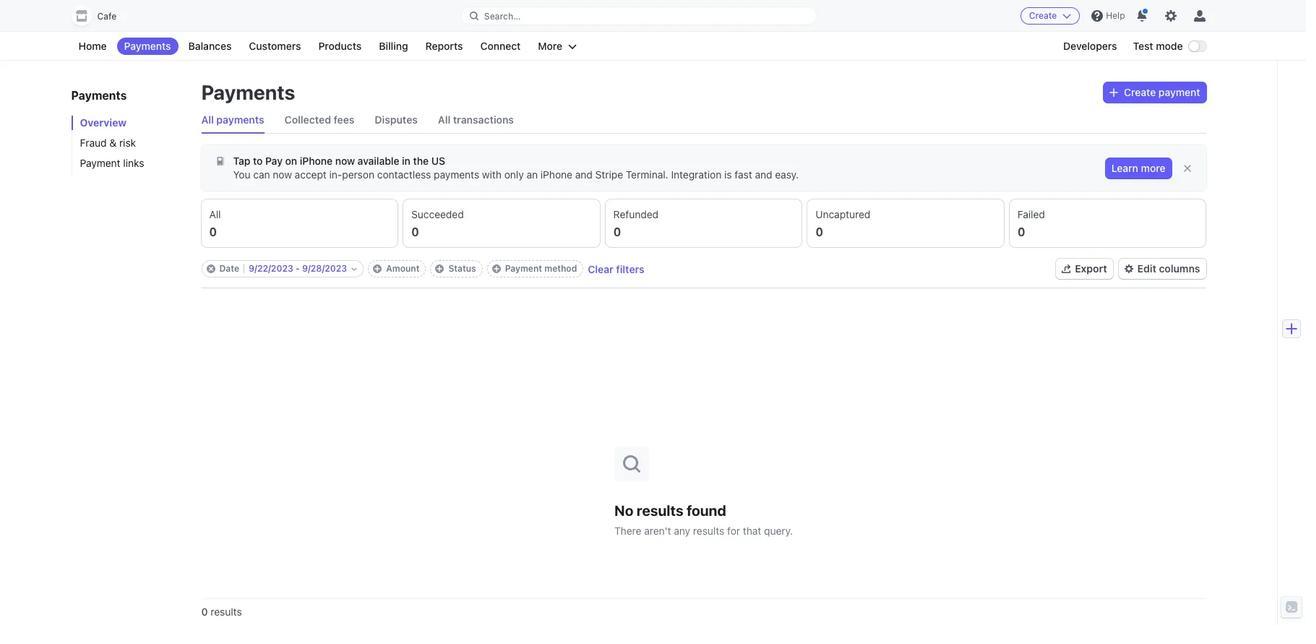 Task type: describe. For each thing, give the bounding box(es) containing it.
all for payments
[[201, 113, 214, 126]]

payment links link
[[71, 156, 187, 171]]

columns
[[1159, 262, 1200, 275]]

on
[[285, 155, 297, 167]]

1 and from the left
[[575, 168, 593, 181]]

clear
[[588, 263, 614, 275]]

you
[[233, 168, 250, 181]]

failed
[[1018, 208, 1045, 220]]

links
[[123, 157, 144, 169]]

results for no
[[637, 502, 683, 519]]

reports
[[425, 40, 463, 52]]

billing link
[[372, 38, 415, 55]]

more
[[1141, 162, 1166, 174]]

aren't
[[644, 524, 671, 537]]

edit
[[1138, 262, 1156, 275]]

failed 0
[[1018, 208, 1045, 239]]

date
[[219, 263, 239, 274]]

pay
[[265, 155, 283, 167]]

0 vertical spatial now
[[335, 155, 355, 167]]

more
[[538, 40, 562, 52]]

Search… search field
[[461, 7, 816, 25]]

results for 0
[[211, 606, 242, 618]]

cafe button
[[71, 6, 131, 26]]

connect
[[480, 40, 521, 52]]

method
[[544, 263, 577, 274]]

amount
[[386, 263, 420, 274]]

available
[[358, 155, 399, 167]]

only
[[504, 168, 524, 181]]

create payment
[[1124, 86, 1200, 98]]

0 horizontal spatial svg image
[[216, 157, 224, 166]]

all for transactions
[[438, 113, 451, 126]]

payment for payment links
[[80, 157, 120, 169]]

-
[[296, 263, 300, 274]]

products
[[318, 40, 362, 52]]

edit columns button
[[1119, 259, 1206, 279]]

easy.
[[775, 168, 799, 181]]

create button
[[1020, 7, 1080, 25]]

more button
[[531, 38, 584, 55]]

add payment method image
[[492, 265, 501, 273]]

home link
[[71, 38, 114, 55]]

0 horizontal spatial iphone
[[300, 155, 333, 167]]

collected fees
[[285, 113, 354, 126]]

no results found there aren't any results for that query.
[[614, 502, 793, 537]]

payments right home
[[124, 40, 171, 52]]

0 for refunded 0
[[613, 226, 621, 239]]

test
[[1133, 40, 1153, 52]]

balances
[[188, 40, 232, 52]]

no
[[614, 502, 633, 519]]

contactless
[[377, 168, 431, 181]]

payments up "all payments"
[[201, 80, 295, 104]]

stripe
[[595, 168, 623, 181]]

remove date image
[[206, 265, 215, 273]]

9/22/2023
[[249, 263, 293, 274]]

filters
[[616, 263, 645, 275]]

help
[[1106, 10, 1125, 21]]

0 for succeeded 0
[[411, 226, 419, 239]]

2 horizontal spatial results
[[693, 524, 725, 537]]

collected
[[285, 113, 331, 126]]

all payments
[[201, 113, 264, 126]]

with
[[482, 168, 502, 181]]

overview link
[[71, 116, 187, 130]]

an
[[527, 168, 538, 181]]

reports link
[[418, 38, 470, 55]]

edit date image
[[351, 266, 357, 272]]

the
[[413, 155, 429, 167]]

fraud & risk link
[[71, 136, 187, 150]]

uncaptured
[[816, 208, 871, 220]]

integration
[[671, 168, 722, 181]]

for
[[727, 524, 740, 537]]

learn
[[1112, 162, 1138, 174]]

tab list containing 0
[[201, 200, 1206, 247]]

all for 0
[[209, 208, 221, 220]]

found
[[687, 502, 726, 519]]

to
[[253, 155, 263, 167]]

customers link
[[242, 38, 308, 55]]

payment
[[1159, 86, 1200, 98]]

tap
[[233, 155, 250, 167]]

0 for failed 0
[[1018, 226, 1025, 239]]

customers
[[249, 40, 301, 52]]

cafe
[[97, 11, 117, 22]]

learn more link
[[1106, 158, 1171, 179]]

fees
[[334, 113, 354, 126]]



Task type: vqa. For each thing, say whether or not it's contained in the screenshot.
0 associated with Refunded 0
yes



Task type: locate. For each thing, give the bounding box(es) containing it.
search…
[[484, 10, 521, 21]]

payment links
[[80, 157, 144, 169]]

payments down us
[[434, 168, 479, 181]]

and left stripe
[[575, 168, 593, 181]]

1 horizontal spatial payments
[[434, 168, 479, 181]]

0 for uncaptured 0
[[816, 226, 823, 239]]

there
[[614, 524, 641, 537]]

payments link
[[117, 38, 178, 55]]

1 horizontal spatial now
[[335, 155, 355, 167]]

all payments link
[[201, 107, 264, 133]]

clear filters
[[588, 263, 645, 275]]

create inside popup button
[[1124, 86, 1156, 98]]

9/28/2023
[[302, 263, 347, 274]]

create up developers link
[[1029, 10, 1057, 21]]

and right fast
[[755, 168, 772, 181]]

products link
[[311, 38, 369, 55]]

payment for payment method
[[505, 263, 542, 274]]

0 vertical spatial create
[[1029, 10, 1057, 21]]

now up in- in the top of the page
[[335, 155, 355, 167]]

1 vertical spatial svg image
[[216, 157, 224, 166]]

1 horizontal spatial and
[[755, 168, 772, 181]]

succeeded
[[411, 208, 464, 220]]

terminal.
[[626, 168, 668, 181]]

learn more
[[1112, 162, 1166, 174]]

create left the payment
[[1124, 86, 1156, 98]]

1 horizontal spatial create
[[1124, 86, 1156, 98]]

payments up "overview"
[[71, 89, 127, 102]]

clear filters button
[[588, 263, 645, 275]]

svg image left create payment
[[1110, 88, 1118, 97]]

can
[[253, 168, 270, 181]]

overview
[[80, 116, 127, 129]]

is
[[724, 168, 732, 181]]

all inside the all transactions link
[[438, 113, 451, 126]]

0 horizontal spatial now
[[273, 168, 292, 181]]

refunded
[[613, 208, 659, 220]]

connect link
[[473, 38, 528, 55]]

fast
[[735, 168, 752, 181]]

payment right add payment method image
[[505, 263, 542, 274]]

in-
[[329, 168, 342, 181]]

1 horizontal spatial iphone
[[541, 168, 572, 181]]

in
[[402, 155, 411, 167]]

all
[[201, 113, 214, 126], [438, 113, 451, 126], [209, 208, 221, 220]]

0 for all 0
[[209, 226, 217, 239]]

iphone right an at left
[[541, 168, 572, 181]]

tab list
[[201, 107, 1206, 134], [201, 200, 1206, 247]]

Search… text field
[[461, 7, 816, 25]]

payment
[[80, 157, 120, 169], [505, 263, 542, 274]]

tab list down integration
[[201, 200, 1206, 247]]

payments inside tab list
[[216, 113, 264, 126]]

0 horizontal spatial payment
[[80, 157, 120, 169]]

now down pay
[[273, 168, 292, 181]]

query.
[[764, 524, 793, 537]]

test mode
[[1133, 40, 1183, 52]]

status
[[448, 263, 476, 274]]

0 vertical spatial payments
[[216, 113, 264, 126]]

1 horizontal spatial payment
[[505, 263, 542, 274]]

payments
[[216, 113, 264, 126], [434, 168, 479, 181]]

disputes link
[[375, 107, 418, 133]]

payment method
[[505, 263, 577, 274]]

0 inside failed 0
[[1018, 226, 1025, 239]]

transactions
[[453, 113, 514, 126]]

fraud
[[80, 137, 107, 149]]

1 horizontal spatial results
[[637, 502, 683, 519]]

2 and from the left
[[755, 168, 772, 181]]

svg image inside create payment popup button
[[1110, 88, 1118, 97]]

payment down the fraud
[[80, 157, 120, 169]]

svg image left tap
[[216, 157, 224, 166]]

1 vertical spatial now
[[273, 168, 292, 181]]

0 inside the refunded 0
[[613, 226, 621, 239]]

0 inside the all 0
[[209, 226, 217, 239]]

0 horizontal spatial payments
[[216, 113, 264, 126]]

billing
[[379, 40, 408, 52]]

1 tab list from the top
[[201, 107, 1206, 134]]

export
[[1075, 262, 1107, 275]]

tab list up integration
[[201, 107, 1206, 134]]

any
[[674, 524, 690, 537]]

fraud & risk
[[80, 137, 136, 149]]

accept
[[295, 168, 327, 181]]

developers
[[1063, 40, 1117, 52]]

1 vertical spatial payments
[[434, 168, 479, 181]]

succeeded 0
[[411, 208, 464, 239]]

0 vertical spatial iphone
[[300, 155, 333, 167]]

export button
[[1056, 259, 1113, 279]]

create for create payment
[[1124, 86, 1156, 98]]

iphone
[[300, 155, 333, 167], [541, 168, 572, 181]]

all transactions link
[[438, 107, 514, 133]]

0 horizontal spatial results
[[211, 606, 242, 618]]

tap to pay on iphone now available in the us you can now accept in-person contactless payments with only an iphone and stripe terminal. integration is fast and easy.
[[233, 155, 799, 181]]

&
[[109, 137, 117, 149]]

create payment button
[[1104, 82, 1206, 103]]

0 horizontal spatial create
[[1029, 10, 1057, 21]]

mode
[[1156, 40, 1183, 52]]

1 vertical spatial tab list
[[201, 200, 1206, 247]]

1 vertical spatial create
[[1124, 86, 1156, 98]]

home
[[78, 40, 107, 52]]

payment inside clear filters toolbar
[[505, 263, 542, 274]]

0 vertical spatial results
[[637, 502, 683, 519]]

svg image
[[1110, 88, 1118, 97], [216, 157, 224, 166]]

payments up tap
[[216, 113, 264, 126]]

tab list containing all payments
[[201, 107, 1206, 134]]

1 vertical spatial iphone
[[541, 168, 572, 181]]

0 horizontal spatial and
[[575, 168, 593, 181]]

us
[[431, 155, 445, 167]]

that
[[743, 524, 761, 537]]

9/22/2023 - 9/28/2023
[[249, 263, 347, 274]]

developers link
[[1056, 38, 1124, 55]]

uncaptured 0
[[816, 208, 871, 239]]

person
[[342, 168, 374, 181]]

all 0
[[209, 208, 221, 239]]

0 results
[[201, 606, 242, 618]]

1 horizontal spatial svg image
[[1110, 88, 1118, 97]]

create for create
[[1029, 10, 1057, 21]]

help button
[[1086, 4, 1131, 27]]

risk
[[119, 137, 136, 149]]

and
[[575, 168, 593, 181], [755, 168, 772, 181]]

all transactions
[[438, 113, 514, 126]]

payments
[[124, 40, 171, 52], [201, 80, 295, 104], [71, 89, 127, 102]]

0 vertical spatial svg image
[[1110, 88, 1118, 97]]

add amount image
[[373, 265, 382, 273]]

1 vertical spatial payment
[[505, 263, 542, 274]]

2 tab list from the top
[[201, 200, 1206, 247]]

all inside all payments link
[[201, 113, 214, 126]]

create inside button
[[1029, 10, 1057, 21]]

collected fees link
[[285, 107, 354, 133]]

1 vertical spatial results
[[693, 524, 725, 537]]

add status image
[[435, 265, 444, 273]]

2 vertical spatial results
[[211, 606, 242, 618]]

clear filters toolbar
[[201, 260, 645, 278]]

edit columns
[[1138, 262, 1200, 275]]

payments inside 'tap to pay on iphone now available in the us you can now accept in-person contactless payments with only an iphone and stripe terminal. integration is fast and easy.'
[[434, 168, 479, 181]]

0 vertical spatial payment
[[80, 157, 120, 169]]

0 inside succeeded 0
[[411, 226, 419, 239]]

0 vertical spatial tab list
[[201, 107, 1206, 134]]

create
[[1029, 10, 1057, 21], [1124, 86, 1156, 98]]

disputes
[[375, 113, 418, 126]]

0 inside uncaptured 0
[[816, 226, 823, 239]]

iphone up accept
[[300, 155, 333, 167]]



